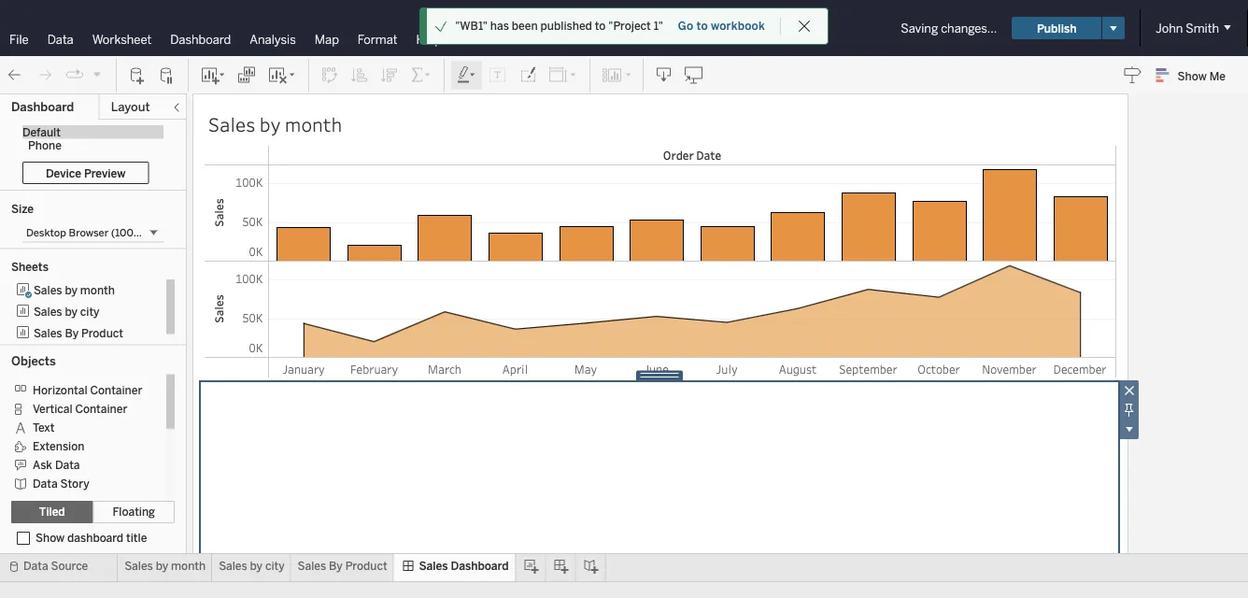 Task type: locate. For each thing, give the bounding box(es) containing it.
show down tiled
[[36, 531, 65, 545]]

published
[[541, 19, 593, 33]]

data
[[47, 32, 74, 47], [55, 458, 80, 471], [33, 477, 58, 490], [23, 559, 48, 573]]

default phone
[[22, 125, 62, 152]]

0 vertical spatial container
[[90, 383, 142, 397]]

1 vertical spatial by
[[329, 559, 343, 573]]

data source
[[23, 559, 88, 573]]

0 horizontal spatial product
[[81, 326, 123, 340]]

order
[[663, 147, 694, 163]]

size
[[11, 202, 34, 215]]

show
[[1178, 69, 1207, 82], [36, 531, 65, 545]]

vertical container option
[[11, 399, 154, 417]]

text option
[[11, 417, 154, 436]]

0 horizontal spatial show
[[36, 531, 65, 545]]

undo image
[[6, 66, 24, 85]]

container inside option
[[90, 383, 142, 397]]

list box
[[11, 279, 175, 344]]

data up replay animation image
[[47, 32, 74, 47]]

to right go
[[697, 19, 708, 33]]

1 horizontal spatial city
[[265, 559, 285, 573]]

dashboard
[[170, 32, 231, 47], [11, 100, 74, 115], [451, 559, 509, 573]]

desktop browser (1000 x 800)
[[26, 226, 175, 239]]

title
[[126, 531, 147, 545]]

1 to from the left
[[595, 19, 606, 33]]

show inside button
[[1178, 69, 1207, 82]]

smith
[[1186, 21, 1220, 36]]

product
[[81, 326, 123, 340], [346, 559, 388, 573]]

sales by product
[[34, 326, 123, 340], [298, 559, 388, 573]]

sales by city
[[34, 305, 100, 318], [219, 559, 285, 573]]

go
[[678, 19, 694, 33]]

0 vertical spatial product
[[81, 326, 123, 340]]

July, Month of Order Date. Press Space to toggle selection. Press Escape to go back to the left margin. Use arrow keys to navigate headers text field
[[692, 358, 763, 379]]

city
[[80, 305, 100, 318], [265, 559, 285, 573]]

dashboard
[[67, 531, 124, 545]]

June, Month of Order Date. Press Space to toggle selection. Press Escape to go back to the left margin. Use arrow keys to navigate headers text field
[[622, 358, 692, 379]]

show/hide cards image
[[602, 66, 632, 85]]

April, Month of Order Date. Press Space to toggle selection. Press Escape to go back to the left margin. Use arrow keys to navigate headers text field
[[480, 358, 551, 379]]

1 vertical spatial month
[[80, 283, 115, 297]]

by
[[260, 111, 281, 137], [65, 283, 77, 297], [65, 305, 77, 318], [156, 559, 168, 573], [250, 559, 263, 573]]

phone
[[28, 139, 62, 152]]

by
[[65, 326, 79, 340], [329, 559, 343, 573]]

1 horizontal spatial sales by month
[[125, 559, 206, 573]]

May, Month of Order Date. Press Space to toggle selection. Press Escape to go back to the left margin. Use arrow keys to navigate headers text field
[[551, 358, 622, 379]]

0 vertical spatial sales by month
[[208, 111, 342, 137]]

desktop
[[26, 226, 66, 239]]

has
[[491, 19, 509, 33]]

1 horizontal spatial sales by product
[[298, 559, 388, 573]]

story
[[60, 477, 89, 490]]

sales by month
[[208, 111, 342, 137], [34, 283, 115, 297], [125, 559, 206, 573]]

1 horizontal spatial sales by city
[[219, 559, 285, 573]]

0 horizontal spatial sales by product
[[34, 326, 123, 340]]

sales by month down sheets
[[34, 283, 115, 297]]

show for show me
[[1178, 69, 1207, 82]]

sales
[[208, 111, 256, 137], [34, 283, 62, 297], [34, 305, 62, 318], [34, 326, 62, 340], [125, 559, 153, 573], [219, 559, 247, 573], [298, 559, 326, 573], [419, 559, 448, 573]]

data up data story
[[55, 458, 80, 471]]

2 horizontal spatial month
[[285, 111, 342, 137]]

2 vertical spatial dashboard
[[451, 559, 509, 573]]

0 vertical spatial dashboard
[[170, 32, 231, 47]]

container down horizontal container
[[75, 402, 127, 415]]

0 horizontal spatial to
[[595, 19, 606, 33]]

show me button
[[1148, 61, 1243, 90]]

default
[[22, 125, 61, 139]]

1 horizontal spatial dashboard
[[170, 32, 231, 47]]

show left the me
[[1178, 69, 1207, 82]]

"wb1" has been published to "project 1" alert
[[455, 18, 663, 35]]

container up vertical container option
[[90, 383, 142, 397]]

show me
[[1178, 69, 1226, 82]]

data story
[[33, 477, 89, 490]]

to left "project
[[595, 19, 606, 33]]

month inside application
[[285, 111, 342, 137]]

help
[[416, 32, 442, 47]]

800)
[[151, 226, 175, 239]]

sales by month down title
[[125, 559, 206, 573]]

browser
[[69, 226, 109, 239]]

0 horizontal spatial sales by month
[[34, 283, 115, 297]]

success image
[[435, 20, 448, 33]]

horizontal container
[[33, 383, 142, 397]]

to inside 'alert'
[[595, 19, 606, 33]]

collapse image
[[171, 102, 182, 113]]

0 horizontal spatial dashboard
[[11, 100, 74, 115]]

0 horizontal spatial sales by city
[[34, 305, 100, 318]]

0 vertical spatial month
[[285, 111, 342, 137]]

2 to from the left
[[697, 19, 708, 33]]

saving
[[901, 21, 939, 36]]

1 horizontal spatial by
[[329, 559, 343, 573]]

1 vertical spatial city
[[265, 559, 285, 573]]

by inside application
[[260, 111, 281, 137]]

new worksheet image
[[200, 66, 226, 85]]

2 horizontal spatial sales by month
[[208, 111, 342, 137]]

1 horizontal spatial show
[[1178, 69, 1207, 82]]

john
[[1157, 21, 1184, 36]]

1 horizontal spatial product
[[346, 559, 388, 573]]

clear sheet image
[[267, 66, 297, 85]]

0 horizontal spatial city
[[80, 305, 100, 318]]

list box containing sales by month
[[11, 279, 175, 344]]

sort ascending image
[[351, 66, 369, 85]]

data left the source
[[23, 559, 48, 573]]

container inside option
[[75, 402, 127, 415]]

horizontal container option
[[11, 380, 154, 399]]

container
[[90, 383, 142, 397], [75, 402, 127, 415]]

sales by month down the clear sheet "image"
[[208, 111, 342, 137]]

draft
[[603, 21, 629, 35]]

1 horizontal spatial to
[[697, 19, 708, 33]]

0 vertical spatial show
[[1178, 69, 1207, 82]]

December, Month of Order Date. Press Space to toggle selection. Press Escape to go back to the left margin. Use arrow keys to navigate headers text field
[[1045, 358, 1116, 379]]

image
[[33, 495, 65, 509]]

data down ask
[[33, 477, 58, 490]]

1 vertical spatial sales by month
[[34, 283, 115, 297]]

"wb1"
[[455, 19, 488, 33]]

0 vertical spatial by
[[65, 326, 79, 340]]

sales by month inside application
[[208, 111, 342, 137]]

October, Month of Order Date. Press Space to toggle selection. Press Escape to go back to the left margin. Use arrow keys to navigate headers text field
[[904, 358, 975, 379]]

month
[[285, 111, 342, 137], [80, 283, 115, 297], [171, 559, 206, 573]]

wb1
[[645, 19, 676, 37]]

ask data
[[33, 458, 80, 471]]

1 horizontal spatial month
[[171, 559, 206, 573]]

fit image
[[549, 66, 579, 85]]

1 vertical spatial show
[[36, 531, 65, 545]]

floating
[[113, 505, 155, 519]]

been
[[512, 19, 538, 33]]

1 vertical spatial container
[[75, 402, 127, 415]]

to
[[595, 19, 606, 33], [697, 19, 708, 33]]

"project
[[609, 19, 651, 33]]

1 vertical spatial dashboard
[[11, 100, 74, 115]]

horizontal
[[33, 383, 87, 397]]



Task type: vqa. For each thing, say whether or not it's contained in the screenshot.
The Collapse 'icon' on the top left of page
yes



Task type: describe. For each thing, give the bounding box(es) containing it.
order date
[[663, 147, 722, 163]]

togglestate option group
[[11, 501, 175, 523]]

show for show dashboard title
[[36, 531, 65, 545]]

1 vertical spatial sales by product
[[298, 559, 388, 573]]

March, Month of Order Date. Press Space to toggle selection. Press Escape to go back to the left margin. Use arrow keys to navigate headers text field
[[409, 358, 480, 379]]

data story option
[[11, 473, 154, 492]]

sales dashboard
[[419, 559, 509, 573]]

publish
[[1038, 21, 1077, 35]]

redo image
[[36, 66, 54, 85]]

x
[[143, 226, 148, 239]]

sheets
[[11, 260, 49, 274]]

go to workbook link
[[677, 18, 766, 34]]

saving changes...
[[901, 21, 998, 36]]

vertical container
[[33, 402, 127, 415]]

objects
[[11, 354, 56, 369]]

replay animation image
[[65, 66, 84, 84]]

go to workbook
[[678, 19, 765, 33]]

changes...
[[941, 21, 998, 36]]

fix height image
[[1120, 400, 1139, 420]]

1 vertical spatial product
[[346, 559, 388, 573]]

data for data story
[[33, 477, 58, 490]]

remove from dashboard image
[[1120, 380, 1139, 400]]

objects list box
[[11, 374, 175, 511]]

extension
[[33, 439, 85, 453]]

john smith
[[1157, 21, 1220, 36]]

marks. press enter to open the view data window.. use arrow keys to navigate data visualization elements. image
[[268, 165, 1117, 358]]

date
[[697, 147, 722, 163]]

map
[[315, 32, 339, 47]]

preview
[[84, 166, 126, 180]]

analysis
[[250, 32, 296, 47]]

0 vertical spatial sales by city
[[34, 305, 100, 318]]

workbook
[[711, 19, 765, 33]]

data guide image
[[1124, 65, 1143, 84]]

source
[[51, 559, 88, 573]]

publish button
[[1013, 17, 1102, 39]]

device preview
[[46, 166, 126, 180]]

2 vertical spatial month
[[171, 559, 206, 573]]

January, Month of Order Date. Press Space to toggle selection. Press Escape to go back to the left margin. Use arrow keys to navigate headers text field
[[268, 358, 339, 379]]

container for vertical container
[[75, 402, 127, 415]]

"wb1" has been published to "project 1"
[[455, 19, 663, 33]]

1"
[[654, 19, 663, 33]]

device
[[46, 166, 81, 180]]

show labels image
[[489, 66, 508, 85]]

November, Month of Order Date. Press Space to toggle selection. Press Escape to go back to the left margin. Use arrow keys to navigate headers text field
[[975, 358, 1045, 379]]

pause auto updates image
[[158, 66, 177, 85]]

text
[[33, 420, 55, 434]]

highlight image
[[456, 66, 478, 85]]

September, Month of Order Date. Press Space to toggle selection. Press Escape to go back to the left margin. Use arrow keys to navigate headers text field
[[834, 358, 904, 379]]

container for horizontal container
[[90, 383, 142, 397]]

open and edit this workbook in tableau desktop image
[[685, 66, 704, 85]]

me
[[1210, 69, 1226, 82]]

sales by month application
[[187, 93, 1249, 598]]

tiled
[[39, 505, 65, 519]]

February, Month of Order Date. Press Space to toggle selection. Press Escape to go back to the left margin. Use arrow keys to navigate headers text field
[[339, 358, 409, 379]]

(1000
[[111, 226, 140, 239]]

download image
[[655, 66, 674, 85]]

1 vertical spatial sales by city
[[219, 559, 285, 573]]

extension option
[[11, 436, 154, 455]]

show dashboard title
[[36, 531, 147, 545]]

new data source image
[[128, 66, 147, 85]]

sort descending image
[[380, 66, 399, 85]]

August, Month of Order Date. Press Space to toggle selection. Press Escape to go back to the left margin. Use arrow keys to navigate headers text field
[[763, 358, 834, 379]]

data for data
[[47, 32, 74, 47]]

replay animation image
[[92, 68, 103, 80]]

duplicate image
[[237, 66, 256, 85]]

0 vertical spatial sales by product
[[34, 326, 123, 340]]

totals image
[[410, 66, 433, 85]]

ask
[[33, 458, 52, 471]]

ask data option
[[11, 455, 154, 473]]

0 horizontal spatial by
[[65, 326, 79, 340]]

data for data source
[[23, 559, 48, 573]]

vertical
[[33, 402, 73, 415]]

0 horizontal spatial month
[[80, 283, 115, 297]]

2 horizontal spatial dashboard
[[451, 559, 509, 573]]

file
[[9, 32, 29, 47]]

layout
[[111, 100, 150, 115]]

2 vertical spatial sales by month
[[125, 559, 206, 573]]

format workbook image
[[519, 66, 537, 85]]

device preview button
[[22, 162, 149, 184]]

worksheet
[[92, 32, 152, 47]]

0 vertical spatial city
[[80, 305, 100, 318]]

product inside list box
[[81, 326, 123, 340]]

more options image
[[1120, 420, 1139, 439]]

sales inside application
[[208, 111, 256, 137]]

swap rows and columns image
[[321, 66, 339, 85]]

format
[[358, 32, 398, 47]]



